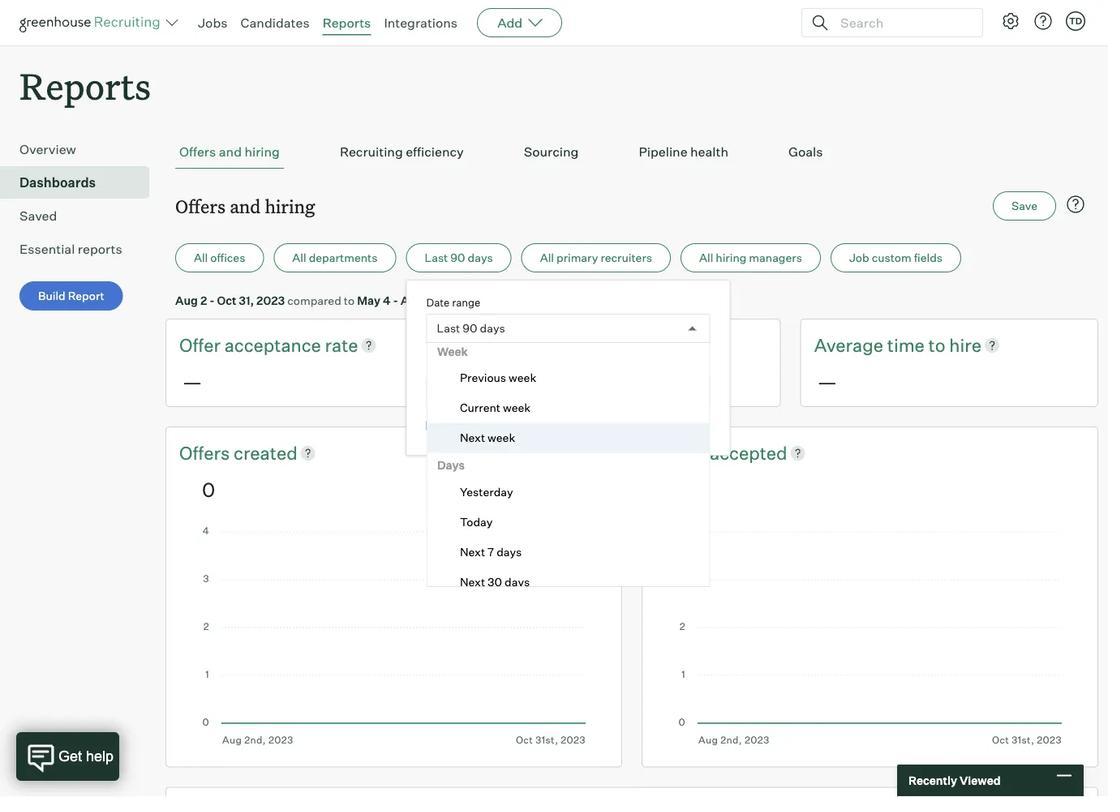Task type: describe. For each thing, give the bounding box(es) containing it.
time link for fill
[[570, 333, 611, 358]]

and inside button
[[219, 144, 242, 160]]

departments
[[309, 251, 378, 265]]

2 - from the left
[[393, 294, 399, 308]]

td button
[[1067, 11, 1086, 31]]

pipeline
[[639, 144, 688, 160]]

all hiring managers
[[700, 251, 803, 265]]

all primary recruiters button
[[522, 244, 671, 273]]

start date
[[427, 359, 476, 372]]

last 90 days inside button
[[425, 251, 493, 265]]

build
[[38, 289, 65, 303]]

time link for hire
[[888, 333, 929, 358]]

next week
[[460, 431, 515, 445]]

goals button
[[785, 136, 828, 169]]

save button
[[994, 192, 1057, 221]]

created link
[[234, 441, 298, 466]]

average for fill
[[497, 334, 566, 357]]

fields
[[915, 251, 943, 265]]

previous week
[[460, 371, 536, 385]]

offer acceptance
[[179, 334, 325, 357]]

offices
[[210, 251, 245, 265]]

date
[[454, 359, 476, 372]]

saved link
[[19, 206, 143, 226]]

next 30 days
[[460, 575, 530, 590]]

overview
[[19, 141, 76, 158]]

reports
[[78, 241, 122, 257]]

1 aug from the left
[[175, 294, 198, 308]]

next for next 30 days
[[460, 575, 485, 590]]

compare
[[441, 420, 490, 434]]

2 aug from the left
[[401, 294, 424, 308]]

days inside button
[[468, 251, 493, 265]]

oct
[[217, 294, 237, 308]]

pipeline health
[[639, 144, 729, 160]]

xychart image for accepted
[[679, 527, 1063, 747]]

accepted link
[[710, 441, 788, 466]]

accepted
[[710, 442, 788, 464]]

previous
[[506, 420, 552, 434]]

recently viewed
[[909, 774, 1001, 789]]

week for previous week
[[509, 371, 536, 385]]

offers inside button
[[179, 144, 216, 160]]

candidates link
[[241, 15, 310, 31]]

save
[[1012, 199, 1038, 213]]

to down current week
[[492, 420, 503, 434]]

job
[[850, 251, 870, 265]]

0 vertical spatial reports
[[323, 15, 371, 31]]

time for fill
[[570, 334, 608, 357]]

start
[[427, 359, 451, 372]]

recruiting efficiency button
[[336, 136, 468, 169]]

compared
[[288, 294, 342, 308]]

1 vertical spatial 90
[[463, 322, 478, 336]]

rate
[[325, 334, 358, 357]]

2
[[200, 294, 207, 308]]

faq image
[[1067, 195, 1086, 214]]

configure image
[[1002, 11, 1021, 31]]

dashboards
[[19, 175, 96, 191]]

1 — from the left
[[183, 370, 202, 394]]

current week
[[460, 401, 531, 415]]

fill
[[632, 334, 652, 357]]

hire
[[950, 334, 982, 357]]

compare to previous time period
[[441, 420, 615, 434]]

range
[[452, 296, 481, 309]]

primary
[[557, 251, 599, 265]]

recruiting efficiency
[[340, 144, 464, 160]]

average link for hire
[[815, 333, 888, 358]]

add button
[[477, 8, 563, 37]]

days down range
[[480, 322, 506, 336]]

integrations
[[384, 15, 458, 31]]

acceptance
[[225, 334, 321, 357]]

all departments
[[293, 251, 378, 265]]

0 horizontal spatial reports
[[19, 62, 151, 110]]

90 inside "last 90 days" button
[[451, 251, 466, 265]]

Search text field
[[837, 11, 968, 35]]

essential reports link
[[19, 240, 143, 259]]

period
[[580, 420, 615, 434]]

all for all offices
[[194, 251, 208, 265]]

to left hire
[[929, 334, 946, 357]]

1 2023 from the left
[[257, 294, 285, 308]]

offers and hiring button
[[175, 136, 284, 169]]

time left period
[[554, 420, 578, 434]]

recruiters
[[601, 251, 653, 265]]

1 - from the left
[[210, 294, 215, 308]]

tab list containing offers and hiring
[[175, 136, 1089, 169]]

custom
[[872, 251, 912, 265]]

1 vertical spatial hiring
[[265, 194, 315, 218]]

hire link
[[950, 333, 982, 358]]

offers link for accepted
[[656, 441, 710, 466]]

1 vertical spatial last
[[437, 322, 461, 336]]

all primary recruiters
[[540, 251, 653, 265]]

all for all hiring managers
[[700, 251, 714, 265]]

week
[[437, 345, 468, 359]]

add
[[498, 15, 523, 31]]

next for next week
[[460, 431, 485, 445]]

candidates
[[241, 15, 310, 31]]

may
[[357, 294, 381, 308]]



Task type: vqa. For each thing, say whether or not it's contained in the screenshot.
User
no



Task type: locate. For each thing, give the bounding box(es) containing it.
2 horizontal spatial —
[[818, 370, 838, 394]]

td
[[1070, 15, 1083, 26]]

overview link
[[19, 140, 143, 159]]

essential reports
[[19, 241, 122, 257]]

last 90 days up date range
[[425, 251, 493, 265]]

rate link
[[325, 333, 358, 358]]

all hiring managers button
[[681, 244, 821, 273]]

yesterday
[[460, 485, 513, 499]]

reports
[[323, 15, 371, 31], [19, 62, 151, 110]]

1 horizontal spatial —
[[500, 370, 520, 394]]

next
[[460, 431, 485, 445], [460, 545, 485, 559], [460, 575, 485, 590]]

days up range
[[468, 251, 493, 265]]

3 next from the top
[[460, 575, 485, 590]]

current
[[460, 401, 500, 415]]

0 vertical spatial last
[[425, 251, 448, 265]]

to link for hire
[[929, 333, 950, 358]]

- right 4
[[393, 294, 399, 308]]

build report
[[38, 289, 104, 303]]

last
[[425, 251, 448, 265], [437, 322, 461, 336]]

all offices button
[[175, 244, 264, 273]]

— for fill
[[500, 370, 520, 394]]

next left "7"
[[460, 545, 485, 559]]

all for all departments
[[293, 251, 307, 265]]

created
[[234, 442, 298, 464]]

week for next week
[[488, 431, 515, 445]]

1 vertical spatial next
[[460, 545, 485, 559]]

efficiency
[[406, 144, 464, 160]]

all for all primary recruiters
[[540, 251, 554, 265]]

1 horizontal spatial offers link
[[656, 441, 710, 466]]

days
[[437, 459, 465, 473]]

2 vertical spatial week
[[488, 431, 515, 445]]

1 vertical spatial reports
[[19, 62, 151, 110]]

aug
[[175, 294, 198, 308], [401, 294, 424, 308]]

2 time link from the left
[[888, 333, 929, 358]]

next for next 7 days
[[460, 545, 485, 559]]

0 horizontal spatial aug
[[175, 294, 198, 308]]

goals
[[789, 144, 824, 160]]

2 2023 from the left
[[437, 294, 465, 308]]

last up 1,
[[425, 251, 448, 265]]

0 vertical spatial 90
[[451, 251, 466, 265]]

1 vertical spatial last 90 days
[[437, 322, 506, 336]]

average for hire
[[815, 334, 884, 357]]

pipeline health button
[[635, 136, 733, 169]]

greenhouse recruiting image
[[19, 13, 166, 32]]

1 average link from the left
[[497, 333, 570, 358]]

2 all from the left
[[293, 251, 307, 265]]

0
[[202, 478, 215, 502]]

essential
[[19, 241, 75, 257]]

1 vertical spatial and
[[230, 194, 261, 218]]

all
[[194, 251, 208, 265], [293, 251, 307, 265], [540, 251, 554, 265], [700, 251, 714, 265]]

integrations link
[[384, 15, 458, 31]]

0 horizontal spatial 2023
[[257, 294, 285, 308]]

4
[[383, 294, 391, 308]]

1 horizontal spatial -
[[393, 294, 399, 308]]

xychart image for created
[[202, 527, 586, 747]]

all left primary
[[540, 251, 554, 265]]

viewed
[[960, 774, 1001, 789]]

next left 30
[[460, 575, 485, 590]]

-
[[210, 294, 215, 308], [393, 294, 399, 308]]

1 horizontal spatial reports
[[323, 15, 371, 31]]

health
[[691, 144, 729, 160]]

all left offices
[[194, 251, 208, 265]]

0 vertical spatial hiring
[[245, 144, 280, 160]]

1 horizontal spatial xychart image
[[679, 527, 1063, 747]]

0 horizontal spatial average link
[[497, 333, 570, 358]]

offers and hiring
[[179, 144, 280, 160], [175, 194, 315, 218]]

offers link for created
[[179, 441, 234, 466]]

time left hire
[[888, 334, 925, 357]]

offers link
[[179, 441, 234, 466], [656, 441, 710, 466]]

— for hire
[[818, 370, 838, 394]]

to link
[[611, 333, 632, 358], [929, 333, 950, 358]]

0 horizontal spatial offers link
[[179, 441, 234, 466]]

sourcing button
[[520, 136, 583, 169]]

recruiting
[[340, 144, 403, 160]]

1 horizontal spatial to link
[[929, 333, 950, 358]]

all inside "all offices" button
[[194, 251, 208, 265]]

time link left hire link
[[888, 333, 929, 358]]

2 average from the left
[[815, 334, 884, 357]]

time left fill
[[570, 334, 608, 357]]

last 90 days button
[[406, 244, 512, 273]]

2023 right "31,"
[[257, 294, 285, 308]]

all departments button
[[274, 244, 397, 273]]

1 all from the left
[[194, 251, 208, 265]]

0 horizontal spatial to link
[[611, 333, 632, 358]]

average
[[497, 334, 566, 357], [815, 334, 884, 357]]

0 vertical spatial week
[[509, 371, 536, 385]]

week down current week
[[488, 431, 515, 445]]

3 — from the left
[[818, 370, 838, 394]]

average link
[[497, 333, 570, 358], [815, 333, 888, 358]]

fill link
[[632, 333, 652, 358]]

2 next from the top
[[460, 545, 485, 559]]

average link for fill
[[497, 333, 570, 358]]

date range
[[427, 296, 481, 309]]

previous
[[460, 371, 506, 385]]

all inside all hiring managers button
[[700, 251, 714, 265]]

today
[[460, 515, 493, 529]]

managers
[[750, 251, 803, 265]]

08/02/2023
[[436, 384, 504, 398]]

1 average from the left
[[497, 334, 566, 357]]

3 all from the left
[[540, 251, 554, 265]]

7
[[488, 545, 494, 559]]

report
[[68, 289, 104, 303]]

td button
[[1063, 8, 1089, 34]]

all left managers
[[700, 251, 714, 265]]

4 all from the left
[[700, 251, 714, 265]]

recently
[[909, 774, 958, 789]]

0 horizontal spatial -
[[210, 294, 215, 308]]

job custom fields button
[[831, 244, 962, 273]]

2 average link from the left
[[815, 333, 888, 358]]

31,
[[239, 294, 254, 308]]

0 vertical spatial and
[[219, 144, 242, 160]]

offers
[[179, 144, 216, 160], [175, 194, 226, 218], [179, 442, 234, 464], [656, 442, 710, 464]]

all left departments
[[293, 251, 307, 265]]

90 down range
[[463, 322, 478, 336]]

1 horizontal spatial time link
[[888, 333, 929, 358]]

0 horizontal spatial average
[[497, 334, 566, 357]]

0 horizontal spatial average time to
[[497, 334, 632, 357]]

acceptance link
[[225, 333, 325, 358]]

1 to link from the left
[[611, 333, 632, 358]]

hiring inside button
[[716, 251, 747, 265]]

reports down greenhouse recruiting image
[[19, 62, 151, 110]]

1 horizontal spatial average time to
[[815, 334, 950, 357]]

last up week
[[437, 322, 461, 336]]

1 vertical spatial offers and hiring
[[175, 194, 315, 218]]

days right "7"
[[497, 545, 522, 559]]

2 vertical spatial next
[[460, 575, 485, 590]]

Compare to previous time period checkbox
[[427, 421, 437, 432]]

all inside all departments button
[[293, 251, 307, 265]]

2 xychart image from the left
[[679, 527, 1063, 747]]

aug left 1,
[[401, 294, 424, 308]]

days right 30
[[505, 575, 530, 590]]

tab list
[[175, 136, 1089, 169]]

average time to for fill
[[497, 334, 632, 357]]

time link left fill link on the right of the page
[[570, 333, 611, 358]]

reports link
[[323, 15, 371, 31]]

saved
[[19, 208, 57, 224]]

2 vertical spatial hiring
[[716, 251, 747, 265]]

1 time link from the left
[[570, 333, 611, 358]]

dashboards link
[[19, 173, 143, 193]]

0 vertical spatial offers and hiring
[[179, 144, 280, 160]]

- right the 2
[[210, 294, 215, 308]]

1 horizontal spatial 2023
[[437, 294, 465, 308]]

0 vertical spatial last 90 days
[[425, 251, 493, 265]]

jobs
[[198, 15, 228, 31]]

week right previous
[[509, 371, 536, 385]]

offer link
[[179, 333, 225, 358]]

week for current week
[[503, 401, 531, 415]]

average time to
[[497, 334, 632, 357], [815, 334, 950, 357]]

last 90 days down range
[[437, 322, 506, 336]]

last inside button
[[425, 251, 448, 265]]

xychart image
[[202, 527, 586, 747], [679, 527, 1063, 747]]

reports right candidates
[[323, 15, 371, 31]]

30
[[488, 575, 502, 590]]

time for hire
[[888, 334, 925, 357]]

0 horizontal spatial —
[[183, 370, 202, 394]]

all offices
[[194, 251, 245, 265]]

2 average time to from the left
[[815, 334, 950, 357]]

to left fill
[[611, 334, 628, 357]]

0 vertical spatial next
[[460, 431, 485, 445]]

1,
[[426, 294, 434, 308]]

0 horizontal spatial time link
[[570, 333, 611, 358]]

next down 'current'
[[460, 431, 485, 445]]

aug left the 2
[[175, 294, 198, 308]]

aug 2 - oct 31, 2023 compared to may 4 - aug 1, 2023
[[175, 294, 465, 308]]

2023
[[257, 294, 285, 308], [437, 294, 465, 308]]

1 horizontal spatial aug
[[401, 294, 424, 308]]

—
[[183, 370, 202, 394], [500, 370, 520, 394], [818, 370, 838, 394]]

hiring inside button
[[245, 144, 280, 160]]

sourcing
[[524, 144, 579, 160]]

all inside all primary recruiters button
[[540, 251, 554, 265]]

2023 right 1,
[[437, 294, 465, 308]]

job custom fields
[[850, 251, 943, 265]]

build report button
[[19, 282, 123, 311]]

last 90 days
[[425, 251, 493, 265], [437, 322, 506, 336]]

2 offers link from the left
[[656, 441, 710, 466]]

offers and hiring inside button
[[179, 144, 280, 160]]

1 average time to from the left
[[497, 334, 632, 357]]

1 offers link from the left
[[179, 441, 234, 466]]

next 7 days
[[460, 545, 522, 559]]

week up compare to previous time period
[[503, 401, 531, 415]]

average time to for hire
[[815, 334, 950, 357]]

1 horizontal spatial average link
[[815, 333, 888, 358]]

1 next from the top
[[460, 431, 485, 445]]

2 — from the left
[[500, 370, 520, 394]]

to link for fill
[[611, 333, 632, 358]]

2 to link from the left
[[929, 333, 950, 358]]

1 vertical spatial week
[[503, 401, 531, 415]]

1 horizontal spatial average
[[815, 334, 884, 357]]

90 up date range
[[451, 251, 466, 265]]

1 xychart image from the left
[[202, 527, 586, 747]]

0 horizontal spatial xychart image
[[202, 527, 586, 747]]

offer
[[179, 334, 221, 357]]

date
[[427, 296, 450, 309]]

to left may at the top left of the page
[[344, 294, 355, 308]]



